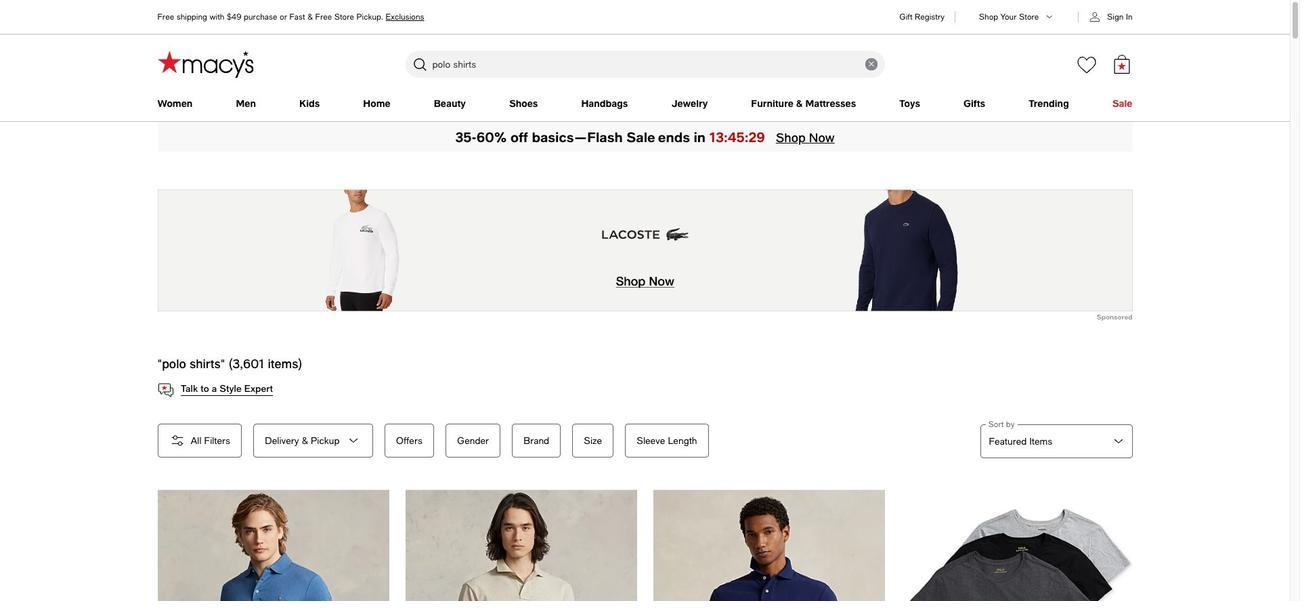 Task type: vqa. For each thing, say whether or not it's contained in the screenshot.
Leather corresponding to Men's Standard Brown Genuine Leather Watch 40mm
no



Task type: locate. For each thing, give the bounding box(es) containing it.
status
[[157, 356, 302, 371]]

click to clear this textbox image
[[865, 58, 877, 70]]

search large image
[[411, 56, 428, 72]]

advertisement element
[[157, 190, 1133, 312]]



Task type: describe. For each thing, give the bounding box(es) containing it.
Search text field
[[405, 51, 885, 78]]

shopping bag has 0 items image
[[1112, 55, 1131, 73]]



